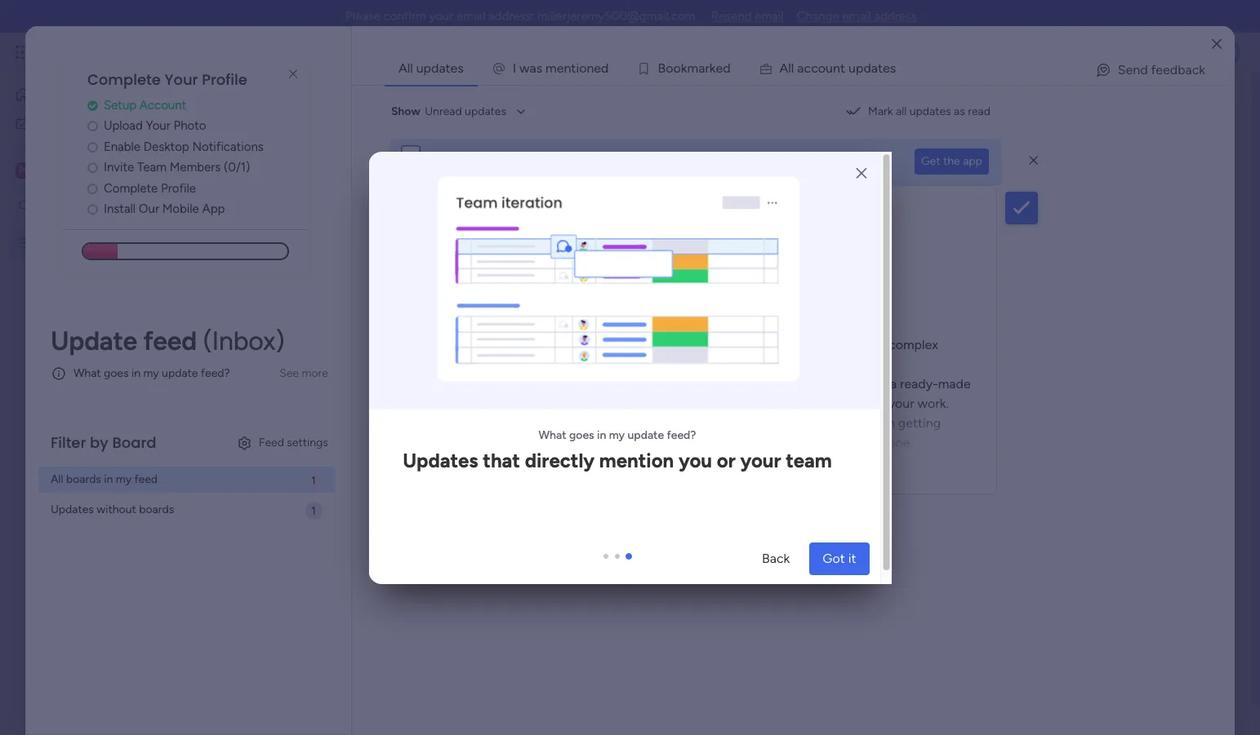 Task type: locate. For each thing, give the bounding box(es) containing it.
all
[[398, 60, 413, 76], [51, 473, 63, 487]]

0 vertical spatial updates
[[416, 60, 464, 76]]

owners,
[[433, 123, 473, 137]]

notifications
[[501, 154, 565, 168]]

project.
[[354, 123, 394, 137]]

goes down update
[[104, 367, 129, 381]]

1 horizontal spatial project
[[248, 84, 336, 121]]

d for a l l a c c o u n t u p d a t e s
[[864, 60, 871, 76]]

feel
[[800, 415, 822, 431]]

a right be
[[734, 415, 741, 431]]

tab list
[[385, 52, 1228, 85]]

column information image right date
[[744, 284, 757, 297]]

add new group
[[279, 660, 358, 674]]

main down manage
[[273, 153, 297, 167]]

filter button
[[499, 190, 576, 216]]

2 email from the left
[[755, 9, 784, 24]]

0 horizontal spatial profile
[[161, 181, 196, 196]]

email for change email address
[[842, 9, 871, 24]]

0 horizontal spatial email
[[457, 9, 485, 24]]

e right the i
[[594, 60, 601, 76]]

choose
[[607, 396, 649, 411]]

1 vertical spatial management
[[78, 236, 145, 250]]

1 1 from the top
[[311, 474, 316, 488]]

email left 'address:'
[[457, 9, 485, 24]]

new right add
[[303, 660, 325, 674]]

add view image
[[400, 154, 407, 166]]

2 vertical spatial it
[[848, 552, 856, 567]]

pick
[[863, 376, 887, 392]]

boards right without
[[139, 503, 174, 517]]

update inside what goes in my update feed? updates that directly mention you or your team
[[627, 428, 664, 442]]

1 vertical spatial update
[[627, 428, 664, 442]]

k
[[681, 60, 687, 76], [710, 60, 716, 76]]

management down "install"
[[78, 236, 145, 250]]

in left anyone
[[597, 428, 606, 442]]

account
[[140, 98, 186, 113]]

install our mobile app
[[104, 202, 225, 217]]

1 vertical spatial feed?
[[666, 428, 696, 442]]

main inside workspace selection element
[[38, 162, 66, 178]]

it up easy onboarding, fast adoption:
[[510, 396, 518, 411]]

to
[[281, 248, 299, 269]]

email right change
[[842, 9, 871, 24]]

0 vertical spatial what
[[73, 367, 101, 381]]

check circle image
[[87, 99, 98, 112]]

To Do field
[[277, 248, 327, 270]]

1 horizontal spatial profile
[[202, 69, 247, 90]]

0 vertical spatial track
[[593, 123, 619, 137]]

1 k from the left
[[681, 60, 687, 76]]

1 vertical spatial see
[[279, 367, 299, 380]]

Search field
[[365, 192, 414, 215]]

0 horizontal spatial more
[[684, 469, 714, 485]]

1 vertical spatial track
[[647, 337, 677, 352]]

main inside the main table button
[[273, 153, 297, 167]]

profile up the setup account 'link'
[[202, 69, 247, 90]]

1 vertical spatial what
[[538, 428, 566, 442]]

feed? inside what goes in my update feed? updates that directly mention you or your team
[[666, 428, 696, 442]]

1 horizontal spatial all
[[398, 60, 413, 76]]

see inside button
[[279, 367, 299, 380]]

mention
[[599, 450, 674, 473]]

started
[[846, 545, 885, 559]]

settings
[[287, 436, 328, 450]]

0 horizontal spatial project
[[38, 236, 75, 250]]

0 horizontal spatial dapulse x slim image
[[283, 65, 303, 84]]

any
[[293, 123, 312, 137]]

0 vertical spatial oct
[[696, 341, 714, 353]]

l up see more
[[788, 60, 791, 76]]

profile down 'invite team members (0/1)' on the top left
[[161, 181, 196, 196]]

profile inside "link"
[[161, 181, 196, 196]]

0 vertical spatial all
[[398, 60, 413, 76]]

1 vertical spatial you
[[611, 415, 633, 431]]

kickoff
[[309, 342, 345, 356]]

1 horizontal spatial update
[[627, 428, 664, 442]]

teamwork.
[[770, 290, 834, 305]]

2 k from the left
[[710, 60, 716, 76]]

project down search in workspace field
[[38, 236, 75, 250]]

you down choose
[[611, 415, 633, 431]]

feed? for what goes in my update feed?
[[201, 367, 230, 381]]

d up mark
[[864, 60, 871, 76]]

table down project.
[[352, 153, 378, 167]]

4 o from the left
[[818, 60, 826, 76]]

feed? down (inbox)
[[201, 367, 230, 381]]

in for all boards in my feed
[[104, 473, 113, 487]]

0 vertical spatial boards
[[66, 473, 101, 487]]

option
[[0, 228, 208, 231]]

0 vertical spatial filter
[[525, 196, 551, 210]]

circle o image up search in workspace field
[[87, 183, 98, 195]]

0 horizontal spatial column information image
[[744, 284, 757, 297]]

circle o image
[[87, 120, 98, 133], [87, 141, 98, 153], [87, 162, 98, 174], [87, 183, 98, 195], [87, 204, 98, 216]]

1 horizontal spatial management
[[343, 84, 518, 121]]

be
[[716, 415, 731, 431]]

3 email from the left
[[842, 9, 871, 24]]

updates down all boards in my feed
[[51, 503, 94, 517]]

blocks
[[725, 396, 762, 411]]

1 horizontal spatial all
[[680, 337, 692, 352]]

the right is
[[437, 290, 456, 305]]

due
[[685, 283, 706, 297]]

1 vertical spatial goes
[[569, 428, 594, 442]]

2 horizontal spatial d
[[864, 60, 871, 76]]

you inside you don't have to be a techie to feel confident in getting started, which makes onboarding anyone in your team as simple as using their phone.
[[611, 415, 633, 431]]

read more
[[651, 469, 714, 485]]

0 vertical spatial you
[[813, 376, 835, 392]]

work,
[[747, 337, 779, 352]]

0 horizontal spatial team
[[702, 435, 732, 450]]

2 oct from the top
[[695, 370, 713, 382]]

your right where
[[670, 123, 692, 137]]

0 horizontal spatial updates
[[416, 60, 464, 76]]

0 vertical spatial profile
[[202, 69, 247, 90]]

it right got
[[848, 552, 856, 567]]

address:
[[488, 9, 534, 24]]

0 horizontal spatial with
[[557, 357, 582, 372]]

more left the or
[[684, 469, 714, 485]]

0 horizontal spatial goes
[[104, 367, 129, 381]]

0 horizontal spatial u
[[826, 60, 833, 76]]

0 vertical spatial update
[[162, 367, 198, 381]]

all up project management field
[[398, 60, 413, 76]]

2 circle o image from the top
[[87, 141, 98, 153]]

complete for complete your profile
[[87, 69, 161, 90]]

what inside what goes in my update feed? updates that directly mention you or your team
[[538, 428, 566, 442]]

update for what goes in my update feed?
[[162, 367, 198, 381]]

of
[[341, 123, 351, 137], [621, 123, 632, 137], [549, 290, 561, 305], [732, 337, 744, 352]]

filter left arrow down image
[[525, 196, 551, 210]]

1 horizontal spatial updates
[[910, 105, 951, 118]]

0 vertical spatial project management
[[248, 84, 518, 121]]

getting
[[898, 415, 941, 431]]

0 vertical spatial for
[[813, 337, 830, 352]]

2 d from the left
[[723, 60, 731, 76]]

circle o image for install
[[87, 204, 98, 216]]

2 vertical spatial all
[[602, 376, 614, 392]]

my up without
[[116, 473, 132, 487]]

o left the p
[[818, 60, 826, 76]]

v2 overdue deadline image
[[657, 370, 671, 386]]

in down update feed (inbox)
[[131, 367, 141, 381]]

m left r
[[687, 60, 698, 76]]

with
[[557, 357, 582, 372], [654, 376, 679, 392]]

with inside "it all starts with a customizable board. you can pick a ready-made template, make it your own, and choose the building blocks needed to jumpstart your work."
[[654, 376, 679, 392]]

person
[[449, 196, 484, 210]]

complex
[[889, 337, 938, 352]]

1 column information image from the left
[[744, 284, 757, 297]]

0 vertical spatial more
[[767, 123, 794, 136]]

d right r
[[723, 60, 731, 76]]

0 horizontal spatial d
[[601, 60, 609, 76]]

0 vertical spatial feed?
[[201, 367, 230, 381]]

your for photo
[[146, 119, 171, 133]]

select product image
[[15, 44, 31, 60]]

n
[[564, 60, 571, 76], [587, 60, 594, 76], [833, 60, 840, 76]]

adjust for your exact needs:
[[417, 376, 587, 392]]

2 vertical spatial my
[[116, 473, 132, 487]]

circle o image down check circle icon
[[87, 120, 98, 133]]

dapulse x slim image left "get" at the right
[[856, 165, 867, 183]]

track up v2 overdue deadline icon at the right bottom of the page
[[647, 337, 677, 352]]

complete inside "link"
[[104, 181, 158, 196]]

1 horizontal spatial m
[[687, 60, 698, 76]]

1 horizontal spatial for
[[813, 337, 830, 352]]

project management down search in workspace field
[[38, 236, 145, 250]]

1 d from the left
[[601, 60, 609, 76]]

my for all boards in my feed
[[116, 473, 132, 487]]

complete up "install"
[[104, 181, 158, 196]]

oct left 12
[[695, 370, 713, 382]]

and inside "it all starts with a customizable board. you can pick a ready-made template, make it your own, and choose the building blocks needed to jumpstart your work."
[[582, 396, 603, 411]]

new inside button
[[303, 660, 325, 674]]

in
[[131, 367, 141, 381], [885, 415, 895, 431], [597, 428, 606, 442], [660, 435, 670, 450], [104, 473, 113, 487]]

0 vertical spatial see
[[745, 123, 764, 136]]

with up needs: in the bottom left of the page
[[557, 357, 582, 372]]

team down be
[[702, 435, 732, 450]]

filter for filter
[[525, 196, 551, 210]]

@jeremy miller link
[[414, 247, 505, 269]]

more inside button
[[684, 469, 714, 485]]

s right w
[[536, 60, 542, 76]]

0 horizontal spatial it
[[510, 396, 518, 411]]

1 horizontal spatial filter
[[525, 196, 551, 210]]

1 horizontal spatial it
[[848, 552, 856, 567]]

12
[[716, 370, 726, 382]]

0 vertical spatial your
[[165, 69, 198, 90]]

see more link
[[743, 122, 795, 138]]

1 s from the left
[[536, 60, 542, 76]]

the inside plan, manage and track all types of work, even for the most complex projects and workflows with ease.
[[833, 337, 852, 352]]

boards down by
[[66, 473, 101, 487]]

project inside list box
[[38, 236, 75, 250]]

nov 4
[[696, 312, 725, 324]]

2 horizontal spatial it
[[881, 313, 888, 327]]

of inside @jeremy miller , we're so glad you're here. this is the very beginning of your team's journey to exceptional teamwork.
[[549, 290, 561, 305]]

what for what goes in my update feed?
[[73, 367, 101, 381]]

0 horizontal spatial n
[[564, 60, 571, 76]]

1 circle o image from the top
[[87, 120, 98, 133]]

1 vertical spatial updates
[[51, 503, 94, 517]]

the inside "it all starts with a customizable board. you can pick a ready-made template, make it your own, and choose the building blocks needed to jumpstart your work."
[[653, 396, 672, 411]]

workspace image
[[16, 161, 32, 179]]

building
[[675, 396, 722, 411]]

t right w
[[571, 60, 576, 76]]

0 horizontal spatial main
[[38, 162, 66, 178]]

0 horizontal spatial new
[[303, 660, 325, 674]]

the up the don't
[[653, 396, 672, 411]]

goes down own,
[[569, 428, 594, 442]]

1 vertical spatial oct
[[695, 370, 713, 382]]

1 vertical spatial directly
[[525, 450, 594, 473]]

3 circle o image from the top
[[87, 162, 98, 174]]

main table button
[[247, 147, 339, 173]]

0 horizontal spatial all
[[602, 376, 614, 392]]

updates down confirm
[[416, 60, 464, 76]]

2 u from the left
[[849, 60, 856, 76]]

main
[[273, 153, 297, 167], [38, 162, 66, 178]]

0 horizontal spatial m
[[546, 60, 557, 76]]

main for main table
[[273, 153, 297, 167]]

s right the p
[[890, 60, 896, 76]]

all updates
[[398, 60, 464, 76]]

a
[[530, 60, 536, 76], [698, 60, 705, 76], [797, 60, 804, 76], [871, 60, 878, 76], [682, 376, 689, 392], [890, 376, 897, 392], [734, 415, 741, 431]]

0 horizontal spatial update
[[162, 367, 198, 381]]

meeting
[[348, 342, 390, 356]]

read more button
[[385, 461, 996, 494]]

o right w
[[579, 60, 587, 76]]

Dropdown field
[[969, 281, 1031, 299]]

1 horizontal spatial project management
[[248, 84, 518, 121]]

d
[[601, 60, 609, 76], [723, 60, 731, 76], [864, 60, 871, 76]]

more for read more
[[684, 469, 714, 485]]

dapulse x slim image up 'any'
[[283, 65, 303, 84]]

3 d from the left
[[864, 60, 871, 76]]

of right type
[[341, 123, 351, 137]]

see
[[745, 123, 764, 136], [279, 367, 299, 380]]

task
[[415, 283, 437, 296]]

dapulse x slim image right integrate
[[1030, 153, 1038, 168]]

1 m from the left
[[546, 60, 557, 76]]

started,
[[417, 435, 462, 450]]

circle o image inside the enable desktop notifications link
[[87, 141, 98, 153]]

0 horizontal spatial k
[[681, 60, 687, 76]]

your down account
[[146, 119, 171, 133]]

work
[[54, 116, 79, 129]]

1 vertical spatial profile
[[161, 181, 196, 196]]

your down ready-
[[888, 396, 914, 411]]

update up mention
[[627, 428, 664, 442]]

0 horizontal spatial boards
[[66, 473, 101, 487]]

your up the setup account 'link'
[[165, 69, 198, 90]]

assign
[[396, 123, 431, 137]]

1 vertical spatial 1
[[311, 505, 316, 518]]

filter inside popup button
[[525, 196, 551, 210]]

all down filter by board at bottom
[[51, 473, 63, 487]]

exact
[[511, 376, 544, 392]]

2 horizontal spatial n
[[833, 60, 840, 76]]

1 down completed field
[[311, 505, 316, 518]]

updates left the read
[[910, 105, 951, 118]]

in up the "updates without boards"
[[104, 473, 113, 487]]

in inside what goes in my update feed? updates that directly mention you or your team
[[597, 428, 606, 442]]

circle o image inside the install our mobile app link
[[87, 204, 98, 216]]

4 circle o image from the top
[[87, 183, 98, 195]]

my inside what goes in my update feed? updates that directly mention you or your team
[[609, 428, 624, 442]]

date
[[708, 283, 733, 297]]

circle o image inside invite team members (0/1) link
[[87, 162, 98, 174]]

2 1 from the top
[[311, 505, 316, 518]]

a right b
[[698, 60, 705, 76]]

n right the i
[[587, 60, 594, 76]]

team down feel at the bottom
[[786, 450, 832, 473]]

0 horizontal spatial for
[[460, 376, 477, 392]]

m
[[19, 163, 29, 177]]

workspace
[[69, 162, 134, 178]]

onboarding
[[544, 435, 611, 450]]

your right the or
[[740, 450, 781, 473]]

new right hire
[[333, 545, 354, 559]]

what
[[73, 367, 101, 381], [538, 428, 566, 442]]

upload
[[104, 119, 143, 133]]

directly down keep
[[568, 154, 606, 168]]

2 horizontal spatial my
[[609, 428, 624, 442]]

1
[[311, 474, 316, 488], [311, 505, 316, 518]]

1 down settings
[[311, 474, 316, 488]]

tab list containing all updates
[[385, 52, 1228, 85]]

goes for what goes in my update feed?
[[104, 367, 129, 381]]

complete up setup
[[87, 69, 161, 90]]

n left the p
[[833, 60, 840, 76]]

0 vertical spatial new
[[333, 545, 354, 559]]

the down working
[[833, 337, 852, 352]]

1 for all boards in my feed
[[311, 474, 316, 488]]

updates
[[402, 450, 478, 473], [51, 503, 94, 517]]

1 o from the left
[[579, 60, 587, 76]]

journey
[[634, 290, 678, 305]]

ease.
[[586, 357, 615, 372]]

group
[[603, 554, 632, 561]]

v2 done deadline image
[[657, 341, 671, 357]]

0 horizontal spatial all
[[51, 473, 63, 487]]

email for resend email
[[755, 9, 784, 24]]

i
[[576, 60, 579, 76]]

your inside what goes in my update feed? updates that directly mention you or your team
[[740, 450, 781, 473]]

lottie animation image
[[354, 152, 880, 410]]

oct for meeting
[[696, 341, 714, 353]]

1 c from the left
[[804, 60, 811, 76]]

0 vertical spatial project
[[248, 84, 336, 121]]

1 horizontal spatial team
[[786, 450, 832, 473]]

hire new interns
[[309, 545, 392, 559]]

,
[[505, 250, 508, 266]]

0 vertical spatial 1
[[311, 474, 316, 488]]

mark
[[868, 105, 893, 118]]

project management up project.
[[248, 84, 518, 121]]

back
[[762, 552, 790, 567]]

0 horizontal spatial you
[[611, 415, 633, 431]]

0 horizontal spatial project management
[[38, 236, 145, 250]]

column information image up the complex
[[920, 284, 934, 297]]

complete your profile
[[87, 69, 247, 90]]

goes inside what goes in my update feed? updates that directly mention you or your team
[[569, 428, 594, 442]]

1 oct from the top
[[696, 341, 714, 353]]

you left can
[[813, 376, 835, 392]]

all for starts
[[602, 376, 614, 392]]

your inside upload your photo link
[[146, 119, 171, 133]]

0 vertical spatial complete
[[87, 69, 161, 90]]

circle o image inside the complete profile "link"
[[87, 183, 98, 195]]

filter left by
[[51, 433, 86, 453]]

1 horizontal spatial see
[[745, 123, 764, 136]]

1 horizontal spatial you
[[813, 376, 835, 392]]

what down update
[[73, 367, 101, 381]]

1 vertical spatial more
[[684, 469, 714, 485]]

circle o image left 'invite'
[[87, 162, 98, 174]]

2 m from the left
[[687, 60, 698, 76]]

owner
[[594, 283, 628, 297]]

o right b
[[673, 60, 681, 76]]

5 circle o image from the top
[[87, 204, 98, 216]]

circle o image left "install"
[[87, 204, 98, 216]]

Due Date field
[[681, 281, 737, 299]]

your inside you don't have to be a techie to feel confident in getting started, which makes onboarding anyone in your team as simple as using their phone.
[[673, 435, 699, 450]]

all right mark
[[896, 105, 907, 118]]

all inside button
[[896, 105, 907, 118]]

the right "get" at the right
[[943, 154, 960, 168]]

it inside button
[[848, 552, 856, 567]]

change
[[797, 9, 839, 24]]

track right keep
[[593, 123, 619, 137]]

column information image
[[744, 284, 757, 297], [920, 284, 934, 297]]

not started
[[824, 545, 885, 559]]

for up make
[[460, 376, 477, 392]]

2 o from the left
[[666, 60, 673, 76]]

2 c from the left
[[811, 60, 818, 76]]

(inbox)
[[203, 326, 285, 357]]

1 l from the left
[[788, 60, 791, 76]]

team inside what goes in my update feed? updates that directly mention you or your team
[[786, 450, 832, 473]]

updates down easy
[[402, 450, 478, 473]]

0 horizontal spatial as
[[735, 435, 748, 450]]

by
[[90, 433, 108, 453]]

n left the i
[[564, 60, 571, 76]]

2 horizontal spatial all
[[896, 105, 907, 118]]

oct 31
[[696, 341, 726, 353]]

0 vertical spatial with
[[557, 357, 582, 372]]

dapulse x slim image
[[283, 65, 303, 84], [1030, 153, 1038, 168], [856, 165, 867, 183]]

0 vertical spatial goes
[[104, 367, 129, 381]]

0 horizontal spatial t
[[571, 60, 576, 76]]

1 horizontal spatial t
[[840, 60, 845, 76]]

see right the project
[[745, 123, 764, 136]]

1 vertical spatial updates
[[910, 105, 951, 118]]

see left more at the left of the page
[[279, 367, 299, 380]]

new for hire
[[333, 545, 354, 559]]

read
[[651, 469, 681, 485]]

circle o image inside upload your photo link
[[87, 120, 98, 133]]

filter
[[525, 196, 551, 210], [51, 433, 86, 453]]

members
[[170, 160, 221, 175]]

updates inside button
[[910, 105, 951, 118]]

your inside @jeremy miller , we're so glad you're here. this is the very beginning of your team's journey to exceptional teamwork.
[[565, 290, 591, 305]]

0 vertical spatial updates
[[402, 450, 478, 473]]

more down a
[[767, 123, 794, 136]]

0 horizontal spatial track
[[593, 123, 619, 137]]

mark all updates as read
[[868, 105, 991, 118]]

it right the on
[[881, 313, 888, 327]]

all inside "it all starts with a customizable board. you can pick a ready-made template, make it your own, and choose the building blocks needed to jumpstart your work."
[[602, 376, 614, 392]]

of right beginning
[[549, 290, 561, 305]]

1 horizontal spatial column information image
[[920, 284, 934, 297]]

where
[[635, 123, 667, 137]]

feed down board
[[134, 473, 158, 487]]

team
[[137, 160, 167, 175]]

2 horizontal spatial dapulse x slim image
[[1030, 153, 1038, 168]]

r
[[705, 60, 710, 76]]

feed?
[[201, 367, 230, 381], [666, 428, 696, 442]]

1 horizontal spatial s
[[890, 60, 896, 76]]

main right workspace icon
[[38, 162, 66, 178]]

1 vertical spatial filter
[[51, 433, 86, 453]]

0 horizontal spatial what
[[73, 367, 101, 381]]

t left the p
[[840, 60, 845, 76]]

with inside plan, manage and track all types of work, even for the most complex projects and workflows with ease.
[[557, 357, 582, 372]]

1 t from the left
[[571, 60, 576, 76]]

enable
[[104, 139, 141, 154]]

0 horizontal spatial feed?
[[201, 367, 230, 381]]



Task type: describe. For each thing, give the bounding box(es) containing it.
jeremy miller image
[[1214, 39, 1241, 65]]

all for all boards in my feed
[[51, 473, 63, 487]]

kickoff meeting
[[309, 342, 390, 356]]

0 vertical spatial management
[[343, 84, 518, 121]]

more for see more
[[767, 123, 794, 136]]

circle o image for invite
[[87, 162, 98, 174]]

team inside you don't have to be a techie to feel confident in getting started, which makes onboarding anyone in your team as simple as using their phone.
[[702, 435, 732, 450]]

and left "v2 done deadline" icon
[[623, 337, 644, 352]]

stands.
[[735, 123, 771, 137]]

3 e from the left
[[716, 60, 723, 76]]

miller
[[473, 250, 505, 266]]

2 table from the left
[[352, 153, 378, 167]]

roy
[[439, 208, 462, 223]]

to inside @jeremy miller , we're so glad you're here. this is the very beginning of your team's journey to exceptional teamwork.
[[682, 290, 694, 305]]

setup account
[[104, 98, 186, 113]]

track inside plan, manage and track all types of work, even for the most complex projects and workflows with ease.
[[647, 337, 677, 352]]

1 vertical spatial for
[[460, 376, 477, 392]]

receive
[[432, 154, 472, 168]]

2 column information image from the left
[[920, 284, 934, 297]]

to inside "it all starts with a customizable board. you can pick a ready-made template, make it your own, and choose the building blocks needed to jumpstart your work."
[[813, 396, 825, 411]]

manage
[[573, 337, 619, 352]]

my work button
[[10, 110, 176, 136]]

0 vertical spatial feed
[[143, 326, 197, 357]]

feed? for what goes in my update feed? updates that directly mention you or your team
[[666, 428, 696, 442]]

Project Management field
[[244, 84, 522, 121]]

and left keep
[[544, 123, 563, 137]]

a right pick
[[890, 376, 897, 392]]

goes for what goes in my update feed? updates that directly mention you or your team
[[569, 428, 594, 442]]

b o o k m a r k e d
[[658, 60, 731, 76]]

it
[[590, 376, 599, 392]]

as inside button
[[954, 105, 965, 118]]

all for all updates
[[398, 60, 413, 76]]

1 horizontal spatial boards
[[139, 503, 174, 517]]

in for what goes in my update feed? updates that directly mention you or your team
[[597, 428, 606, 442]]

main workspace
[[38, 162, 134, 178]]

phone.
[[873, 435, 913, 450]]

1 horizontal spatial as
[[793, 435, 805, 450]]

3 t from the left
[[878, 60, 883, 76]]

management inside list box
[[78, 236, 145, 250]]

exceptional
[[697, 290, 767, 305]]

please confirm your email address: millerjeremy500@gmail.com
[[346, 9, 695, 24]]

your left phone
[[623, 154, 646, 168]]

my for what goes in my update feed? updates that directly mention you or your team
[[609, 428, 624, 442]]

of left where
[[621, 123, 632, 137]]

change email address link
[[797, 9, 917, 24]]

needs:
[[547, 376, 587, 392]]

got it
[[822, 552, 856, 567]]

type
[[314, 123, 338, 137]]

hire
[[309, 545, 330, 559]]

project management inside project management list box
[[38, 236, 145, 250]]

monthly sync
[[309, 372, 379, 385]]

v2 search image
[[353, 194, 365, 213]]

all for updates
[[896, 105, 907, 118]]

a right v2 overdue deadline icon at the right bottom of the page
[[682, 376, 689, 392]]

2 t from the left
[[840, 60, 845, 76]]

the inside @jeremy miller , we're so glad you're here. this is the very beginning of your team's journey to exceptional teamwork.
[[437, 290, 456, 305]]

get the app
[[921, 154, 982, 168]]

3 o from the left
[[673, 60, 681, 76]]

dapulse integrations image
[[933, 154, 946, 166]]

resend
[[711, 9, 752, 24]]

lottie animation element
[[354, 152, 880, 410]]

a right i
[[530, 60, 536, 76]]

mobile
[[162, 202, 199, 217]]

circle o image for complete
[[87, 183, 98, 195]]

glad
[[451, 270, 476, 285]]

updates inside what goes in my update feed? updates that directly mention you or your team
[[402, 450, 478, 473]]

got
[[822, 552, 845, 567]]

simple
[[751, 435, 789, 450]]

a right the p
[[871, 60, 878, 76]]

manage any type of project. assign owners, set timelines and keep track of where your project stands.
[[250, 123, 771, 137]]

oct for sync
[[695, 370, 713, 382]]

it inside "it all starts with a customizable board. you can pick a ready-made template, make it your own, and choose the building blocks needed to jumpstart your work."
[[510, 396, 518, 411]]

0 horizontal spatial updates
[[51, 503, 94, 517]]

in down the don't
[[660, 435, 670, 450]]

change email address
[[797, 9, 917, 24]]

directly inside what goes in my update feed? updates that directly mention you or your team
[[525, 450, 594, 473]]

1 table from the left
[[300, 153, 327, 167]]

1 horizontal spatial dapulse x slim image
[[856, 165, 867, 183]]

without
[[97, 503, 136, 517]]

enable desktop notifications link
[[87, 138, 308, 156]]

my
[[36, 116, 52, 129]]

fast
[[524, 415, 547, 431]]

@jeremy
[[414, 250, 470, 266]]

a right a
[[797, 60, 804, 76]]

Completed field
[[277, 480, 369, 501]]

see more
[[279, 367, 328, 380]]

starts
[[617, 376, 651, 392]]

new for add
[[303, 660, 325, 674]]

1 vertical spatial feed
[[134, 473, 158, 487]]

1 email from the left
[[457, 9, 485, 24]]

feed settings
[[259, 436, 328, 450]]

circle o image for enable
[[87, 141, 98, 153]]

2 n from the left
[[587, 60, 594, 76]]

due date
[[685, 283, 733, 297]]

add
[[279, 660, 300, 674]]

beginning
[[488, 290, 546, 305]]

filter for filter by board
[[51, 433, 86, 453]]

template,
[[417, 396, 473, 411]]

set
[[476, 123, 492, 137]]

all inside plan, manage and track all types of work, even for the most complex projects and workflows with ease.
[[680, 337, 692, 352]]

3 n from the left
[[833, 60, 840, 76]]

circle o image for upload
[[87, 120, 98, 133]]

adoption:
[[550, 415, 608, 431]]

research
[[309, 313, 356, 327]]

2 l from the left
[[791, 60, 794, 76]]

1 u from the left
[[826, 60, 833, 76]]

a inside you don't have to be a techie to feel confident in getting started, which makes onboarding anyone in your team as simple as using their phone.
[[734, 415, 741, 431]]

my for what goes in my update feed?
[[143, 367, 159, 381]]

Owner field
[[590, 281, 633, 299]]

needed
[[766, 396, 810, 411]]

resend email
[[711, 9, 784, 24]]

for inside plan, manage and track all types of work, even for the most complex projects and workflows with ease.
[[813, 337, 830, 352]]

you're
[[479, 270, 514, 285]]

easy onboarding, fast adoption:
[[417, 415, 608, 431]]

in up phone. on the right bottom of page
[[885, 415, 895, 431]]

workspace selection element
[[16, 160, 136, 182]]

work.
[[918, 396, 949, 411]]

2 s from the left
[[890, 60, 896, 76]]

p
[[856, 60, 864, 76]]

complete for complete profile
[[104, 181, 158, 196]]

home button
[[10, 82, 176, 108]]

project management list box
[[0, 225, 208, 477]]

board
[[112, 433, 156, 453]]

column information image
[[920, 516, 934, 529]]

what for what goes in my update feed? updates that directly mention you or your team
[[538, 428, 566, 442]]

0 vertical spatial directly
[[568, 154, 606, 168]]

app
[[963, 154, 982, 168]]

keep
[[565, 123, 590, 137]]

update for what goes in my update feed? updates that directly mention you or your team
[[627, 428, 664, 442]]

in for what goes in my update feed?
[[131, 367, 141, 381]]

jumpstart
[[829, 396, 885, 411]]

1 e from the left
[[557, 60, 564, 76]]

arrow down image
[[556, 194, 576, 213]]

it all starts with a customizable board. you can pick a ready-made template, make it your own, and choose the building blocks needed to jumpstart your work.
[[417, 376, 971, 411]]

see for see more
[[745, 123, 764, 136]]

your up fast
[[521, 396, 547, 411]]

updates without boards
[[51, 503, 174, 517]]

team's
[[594, 290, 631, 305]]

of inside plan, manage and track all types of work, even for the most complex projects and workflows with ease.
[[732, 337, 744, 352]]

easy
[[417, 415, 446, 431]]

dropdown
[[973, 283, 1027, 297]]

sync
[[353, 372, 379, 385]]

install
[[104, 202, 136, 217]]

your right confirm
[[429, 9, 454, 24]]

a l l a c c o u n t u p d a t e s
[[780, 60, 896, 76]]

onboarding,
[[449, 415, 521, 431]]

is
[[424, 290, 434, 305]]

roy mann
[[439, 208, 497, 223]]

home
[[38, 87, 69, 101]]

send feedback
[[1118, 62, 1206, 78]]

made
[[938, 376, 971, 392]]

group
[[327, 660, 358, 674]]

0 vertical spatial it
[[881, 313, 888, 327]]

your up make
[[481, 376, 508, 392]]

and left robust:
[[471, 337, 493, 352]]

your for profile
[[165, 69, 198, 90]]

and down intuitive and robust:
[[469, 357, 491, 372]]

your down set
[[475, 154, 498, 168]]

d for i w a s m e n t i o n e d
[[601, 60, 609, 76]]

this
[[398, 290, 421, 305]]

make
[[476, 396, 507, 411]]

feedback
[[1151, 62, 1206, 78]]

on
[[865, 313, 878, 327]]

m for a
[[687, 60, 698, 76]]

see for see more
[[279, 367, 299, 380]]

all boards in my feed
[[51, 473, 158, 487]]

working
[[820, 313, 863, 327]]

close image
[[1212, 38, 1222, 50]]

can
[[838, 376, 860, 392]]

Search in workspace field
[[34, 196, 136, 215]]

complete profile
[[104, 181, 196, 196]]

you inside "it all starts with a customizable board. you can pick a ready-made template, make it your own, and choose the building blocks needed to jumpstart your work."
[[813, 376, 835, 392]]

1 for updates without boards
[[311, 505, 316, 518]]

plan, manage and track all types of work, even for the most complex projects and workflows with ease.
[[417, 337, 938, 372]]

show board description image
[[529, 95, 549, 111]]

main for main workspace
[[38, 162, 66, 178]]

m for e
[[546, 60, 557, 76]]

1 n from the left
[[564, 60, 571, 76]]

4 e from the left
[[883, 60, 890, 76]]

invite team members (0/1) link
[[87, 159, 308, 177]]

2 e from the left
[[594, 60, 601, 76]]

back button
[[748, 543, 803, 576]]

the inside button
[[943, 154, 960, 168]]



Task type: vqa. For each thing, say whether or not it's contained in the screenshot.
draft saved
no



